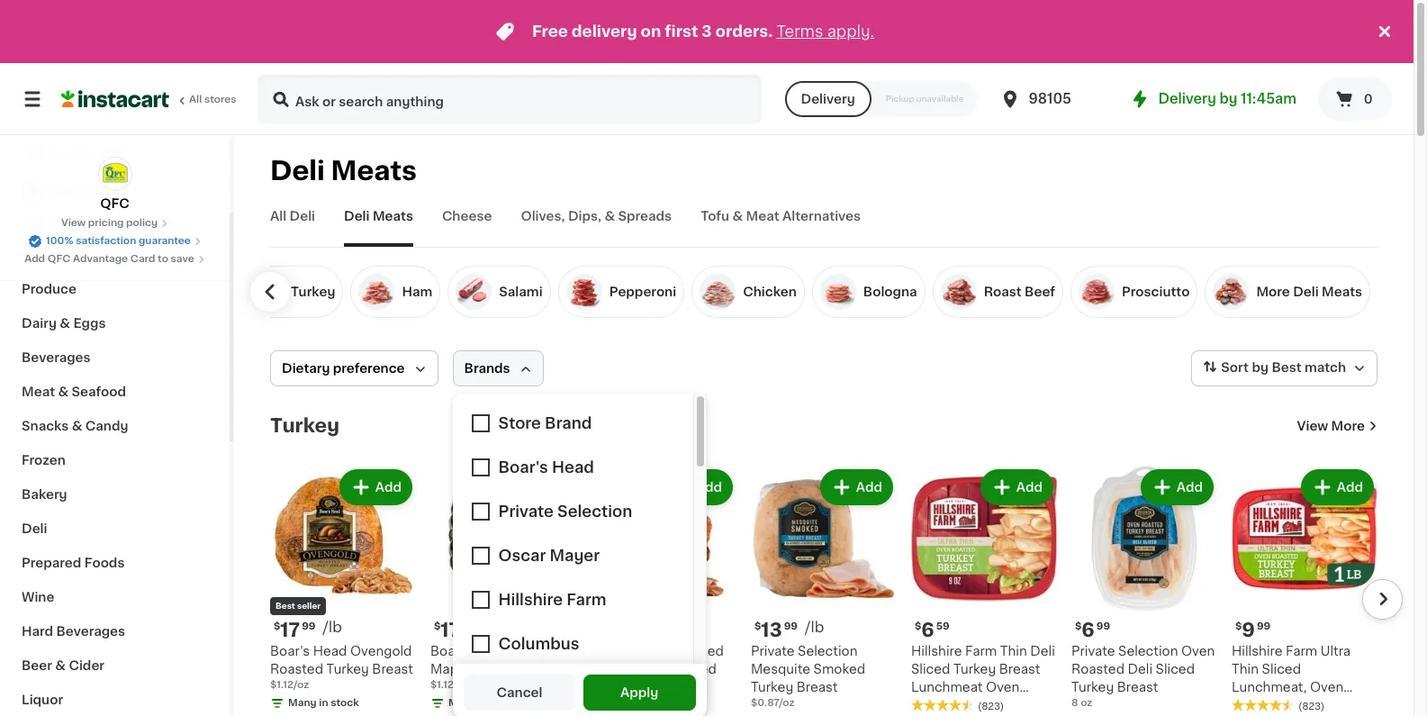 Task type: vqa. For each thing, say whether or not it's contained in the screenshot.
The /Lb
yes



Task type: locate. For each thing, give the bounding box(es) containing it.
cheese link
[[442, 207, 492, 247]]

qfc
[[100, 197, 129, 210], [48, 254, 71, 264]]

1 (823) from the left
[[978, 702, 1005, 712]]

head down $ 17 99 on the left bottom of page
[[313, 645, 347, 658]]

add
[[24, 254, 45, 264], [375, 481, 402, 494], [696, 481, 722, 494], [856, 481, 883, 494], [1017, 481, 1043, 494], [1177, 481, 1203, 494], [1337, 481, 1364, 494]]

stock
[[331, 698, 359, 708], [491, 698, 520, 708]]

1 horizontal spatial selection
[[1119, 645, 1179, 658]]

hard
[[22, 625, 53, 638]]

all
[[189, 95, 202, 104], [270, 210, 287, 222]]

$13.99 per pound element
[[751, 619, 897, 642]]

more deli meats link
[[1206, 266, 1371, 318]]

previous image
[[262, 281, 283, 302]]

spreads
[[618, 210, 672, 222]]

meats inside "link"
[[373, 210, 413, 222]]

$17.99 per pound element up cracked
[[591, 619, 737, 642]]

2 99 from the left
[[784, 622, 798, 631]]

more inside shelves by aisles element
[[1257, 286, 1291, 298]]

1 horizontal spatial (823)
[[1299, 702, 1325, 712]]

6 product group from the left
[[1072, 466, 1218, 716]]

meats inside shelves by aisles element
[[1322, 286, 1363, 298]]

farm left 'ultra' on the bottom right of the page
[[1286, 645, 1318, 658]]

0 vertical spatial meat
[[746, 210, 780, 222]]

1 vertical spatial more
[[1332, 420, 1366, 432]]

farm inside the "hillshire farm thin deli sliced turkey breast lunchmeat oven roasted turkey breast"
[[966, 645, 997, 658]]

pepperoni image
[[566, 274, 602, 310]]

/lb right $ 17 99 on the left bottom of page
[[323, 620, 342, 634]]

/lb inside $13.99 per pound element
[[805, 620, 825, 634]]

1 horizontal spatial in
[[480, 698, 489, 708]]

boar's down $ 17 99 on the left bottom of page
[[270, 645, 310, 658]]

0 horizontal spatial head
[[313, 645, 347, 658]]

99 inside $ 6 99
[[1097, 622, 1111, 631]]

1 sliced from the left
[[912, 663, 951, 676]]

turkey down dietary
[[270, 416, 340, 435]]

0 horizontal spatial qfc
[[48, 254, 71, 264]]

roast beef image
[[941, 274, 977, 310]]

boar's for boar's head cracked pepper mill smoked turkey breast
[[591, 645, 631, 658]]

1 horizontal spatial 6
[[1082, 621, 1095, 640]]

oven inside private selection oven roasted deli sliced turkey breast 8 oz
[[1182, 645, 1215, 658]]

private inside private selection oven roasted deli sliced turkey breast 8 oz
[[1072, 645, 1116, 658]]

0 horizontal spatial private
[[751, 645, 795, 658]]

1 horizontal spatial thin
[[1232, 663, 1259, 676]]

turkey inside private selection oven roasted deli sliced turkey breast 8 oz
[[1072, 681, 1114, 694]]

1 vertical spatial deli meats
[[344, 210, 413, 222]]

(823) down lunchmeat,
[[1299, 702, 1325, 712]]

$ down best seller
[[274, 622, 280, 631]]

1 horizontal spatial boar's
[[431, 645, 470, 658]]

beer & cider link
[[11, 649, 219, 683]]

1 $ from the left
[[274, 622, 280, 631]]

1 99 from the left
[[302, 622, 316, 631]]

hillshire inside the "hillshire farm thin deli sliced turkey breast lunchmeat oven roasted turkey breast"
[[912, 645, 962, 658]]

1 horizontal spatial many in stock
[[449, 698, 520, 708]]

$ up lunchmeat,
[[1236, 622, 1242, 631]]

breast inside boar's head ovengold roasted turkey breast $1.12/oz
[[372, 663, 413, 676]]

59
[[937, 622, 950, 631]]

1 horizontal spatial best
[[1272, 361, 1302, 374]]

head
[[313, 645, 347, 658], [473, 645, 507, 658], [634, 645, 668, 658]]

by right sort
[[1252, 361, 1269, 374]]

1 horizontal spatial delivery
[[1159, 92, 1217, 105]]

selection inside private selection mesquite smoked turkey breast $0.87/oz
[[798, 645, 858, 658]]

$1.12/oz inside boar's head ovengold roasted turkey breast $1.12/oz
[[270, 680, 309, 690]]

2 farm from the left
[[1286, 645, 1318, 658]]

turkey link down dietary
[[270, 415, 340, 437]]

1 vertical spatial thin
[[1232, 663, 1259, 676]]

3 sliced from the left
[[1262, 663, 1302, 676]]

delivery for delivery by 11:45am
[[1159, 92, 1217, 105]]

99 right '13'
[[784, 622, 798, 631]]

private for private selection oven roasted deli sliced turkey breast
[[1072, 645, 1116, 658]]

smoked inside boar's head cracked pepper mill smoked turkey breast $1.12/oz
[[665, 663, 717, 676]]

$17.99 per pound element for honey
[[431, 619, 576, 642]]

service type group
[[785, 81, 979, 117]]

deli inside the "hillshire farm thin deli sliced turkey breast lunchmeat oven roasted turkey breast"
[[1031, 645, 1056, 658]]

0 horizontal spatial many in stock
[[288, 698, 359, 708]]

$ up 'maple'
[[434, 622, 441, 631]]

more deli meats
[[1257, 286, 1363, 298]]

view for view more
[[1298, 420, 1329, 432]]

3 add button from the left
[[822, 471, 892, 504]]

3 boar's from the left
[[591, 645, 631, 658]]

0 horizontal spatial oven
[[986, 681, 1020, 694]]

2 many in stock from the left
[[449, 698, 520, 708]]

$ inside $ 9 99
[[1236, 622, 1242, 631]]

head inside boar's head cracked pepper mill smoked turkey breast $1.12/oz
[[634, 645, 668, 658]]

2 horizontal spatial boar's
[[591, 645, 631, 658]]

sliced
[[912, 663, 951, 676], [1156, 663, 1195, 676], [1262, 663, 1302, 676]]

view down the best match at the right
[[1298, 420, 1329, 432]]

beef
[[1025, 286, 1056, 298]]

1 horizontal spatial sliced
[[1156, 663, 1195, 676]]

1 $17.99 per pound element from the left
[[270, 619, 416, 642]]

head up mill
[[634, 645, 668, 658]]

meats left the cheese
[[373, 210, 413, 222]]

& for beer & cider
[[55, 659, 66, 672]]

add button for hillshire farm thin deli sliced turkey breast lunchmeat oven roasted turkey breast
[[983, 471, 1052, 504]]

99 right 9
[[1257, 622, 1271, 631]]

1 17 from the left
[[280, 621, 300, 640]]

1 horizontal spatial stock
[[491, 698, 520, 708]]

7 product group from the left
[[1232, 466, 1378, 716]]

turkey inside boar's head ovengold roasted turkey breast $1.12/oz
[[327, 663, 369, 676]]

2 horizontal spatial /lb
[[805, 620, 825, 634]]

delivery left 11:45am
[[1159, 92, 1217, 105]]

brands
[[464, 362, 510, 375]]

breast inside boar's head cracked pepper mill smoked turkey breast $1.12/oz
[[637, 681, 678, 694]]

3 head from the left
[[634, 645, 668, 658]]

2 product group from the left
[[431, 466, 576, 714]]

beverages inside beverages link
[[22, 351, 91, 364]]

2 17 from the left
[[441, 621, 460, 640]]

delivery
[[1159, 92, 1217, 105], [801, 93, 855, 105]]

& inside "link"
[[605, 210, 615, 222]]

boar's inside boar's head cracked pepper mill smoked turkey breast $1.12/oz
[[591, 645, 631, 658]]

99 up private selection oven roasted deli sliced turkey breast 8 oz
[[1097, 622, 1111, 631]]

$1.12/oz down 'maple'
[[431, 680, 470, 690]]

/lb up boar's head honey maple turkey breast $1.12/oz
[[483, 620, 503, 634]]

6 add button from the left
[[1303, 471, 1373, 504]]

$17.99 per pound element for ovengold
[[270, 619, 416, 642]]

0 horizontal spatial $17.99 per pound element
[[270, 619, 416, 642]]

view for view pricing policy
[[61, 218, 86, 228]]

roasted up oz
[[1072, 663, 1125, 676]]

all stores
[[189, 95, 237, 104]]

1 add button from the left
[[341, 471, 411, 504]]

2 head from the left
[[473, 645, 507, 658]]

head for pepper
[[634, 645, 668, 658]]

1 6 from the left
[[922, 621, 935, 640]]

best left match
[[1272, 361, 1302, 374]]

bakery link
[[11, 477, 219, 512]]

by left 11:45am
[[1220, 92, 1238, 105]]

0 vertical spatial turkey link
[[240, 266, 344, 318]]

turkey right previous icon
[[291, 286, 335, 298]]

3 $17.99 per pound element from the left
[[591, 619, 737, 642]]

$ for $ 17
[[434, 622, 441, 631]]

roasted
[[270, 663, 323, 676], [1072, 663, 1125, 676], [912, 699, 965, 712], [1232, 699, 1285, 712]]

smoked down $13.99 per pound element
[[814, 663, 866, 676]]

lunchmeat
[[912, 681, 983, 694]]

view inside view pricing policy link
[[61, 218, 86, 228]]

turkey link for view more link
[[270, 415, 340, 437]]

(823) down lunchmeat
[[978, 702, 1005, 712]]

1 horizontal spatial smoked
[[814, 663, 866, 676]]

2 horizontal spatial $17.99 per pound element
[[591, 619, 737, 642]]

in
[[319, 698, 328, 708], [480, 698, 489, 708]]

breast inside private selection oven roasted deli sliced turkey breast 8 oz
[[1118, 681, 1159, 694]]

frozen link
[[11, 443, 219, 477]]

17
[[280, 621, 300, 640], [441, 621, 460, 640]]

0 horizontal spatial selection
[[798, 645, 858, 658]]

1 selection from the left
[[798, 645, 858, 658]]

boar's for boar's head honey maple turkey breast
[[431, 645, 470, 658]]

2 smoked from the left
[[814, 663, 866, 676]]

2 horizontal spatial $1.12/oz
[[591, 698, 630, 708]]

1 horizontal spatial oven
[[1182, 645, 1215, 658]]

2 $ from the left
[[434, 622, 441, 631]]

0 button
[[1319, 77, 1393, 121]]

buy it again link
[[11, 135, 219, 171]]

limited time offer region
[[0, 0, 1375, 63]]

2 add button from the left
[[662, 471, 731, 504]]

0 horizontal spatial 17
[[280, 621, 300, 640]]

delivery button
[[785, 81, 872, 117]]

selection for roasted
[[1119, 645, 1179, 658]]

farm
[[966, 645, 997, 658], [1286, 645, 1318, 658]]

1 stock from the left
[[331, 698, 359, 708]]

6 up private selection oven roasted deli sliced turkey breast 8 oz
[[1082, 621, 1095, 640]]

produce link
[[11, 272, 219, 306]]

by inside field
[[1252, 361, 1269, 374]]

meat & seafood link
[[11, 375, 219, 409]]

1 horizontal spatial $1.12/oz
[[431, 680, 470, 690]]

selection inside private selection oven roasted deli sliced turkey breast 8 oz
[[1119, 645, 1179, 658]]

add button for private selection mesquite smoked turkey breast
[[822, 471, 892, 504]]

more down match
[[1332, 420, 1366, 432]]

2 stock from the left
[[491, 698, 520, 708]]

1 horizontal spatial 17
[[441, 621, 460, 640]]

2 (823) from the left
[[1299, 702, 1325, 712]]

4 product group from the left
[[751, 466, 897, 716]]

0 horizontal spatial thin
[[1001, 645, 1028, 658]]

1 smoked from the left
[[665, 663, 717, 676]]

$1.12/oz inside boar's head cracked pepper mill smoked turkey breast $1.12/oz
[[591, 698, 630, 708]]

/lb
[[323, 620, 342, 634], [483, 620, 503, 634], [805, 620, 825, 634]]

add for private selection mesquite smoked turkey breast
[[856, 481, 883, 494]]

0 vertical spatial view
[[61, 218, 86, 228]]

0 horizontal spatial smoked
[[665, 663, 717, 676]]

& left candy
[[72, 420, 82, 432]]

bologna link
[[812, 266, 926, 318]]

pricing
[[88, 218, 124, 228]]

beverages down dairy & eggs
[[22, 351, 91, 364]]

dairy
[[22, 317, 57, 330]]

0 horizontal spatial sliced
[[912, 663, 951, 676]]

0 vertical spatial all
[[189, 95, 202, 104]]

1 horizontal spatial meat
[[746, 210, 780, 222]]

stock down boar's head ovengold roasted turkey breast $1.12/oz
[[331, 698, 359, 708]]

& left seafood
[[58, 386, 69, 398]]

1 horizontal spatial $17.99 per pound element
[[431, 619, 576, 642]]

boar's up 'maple'
[[431, 645, 470, 658]]

99 down seller
[[302, 622, 316, 631]]

head inside boar's head ovengold roasted turkey breast $1.12/oz
[[313, 645, 347, 658]]

honey
[[511, 645, 553, 658]]

roast
[[984, 286, 1022, 298]]

1 hillshire from the left
[[912, 645, 962, 658]]

1 product group from the left
[[270, 466, 416, 714]]

head left the honey
[[473, 645, 507, 658]]

turkey down pepper
[[591, 681, 633, 694]]

stock down boar's head honey maple turkey breast $1.12/oz
[[491, 698, 520, 708]]

$17.99 per pound element up boar's head ovengold roasted turkey breast $1.12/oz
[[270, 619, 416, 642]]

$ up 8 on the bottom of page
[[1075, 622, 1082, 631]]

product group
[[270, 466, 416, 714], [431, 466, 576, 714], [591, 466, 737, 716], [751, 466, 897, 716], [912, 466, 1057, 716], [1072, 466, 1218, 716], [1232, 466, 1378, 716]]

turkey down lunchmeat
[[968, 699, 1010, 712]]

0 vertical spatial best
[[1272, 361, 1302, 374]]

product group containing add
[[591, 466, 737, 716]]

all deli
[[270, 210, 315, 222]]

wine
[[22, 591, 54, 604]]

more right more deli meats 'image'
[[1257, 286, 1291, 298]]

many down boar's head ovengold roasted turkey breast $1.12/oz
[[288, 698, 317, 708]]

0 horizontal spatial farm
[[966, 645, 997, 658]]

add for hillshire farm ultra thin sliced lunchmeat, oven roasted turkey
[[1337, 481, 1364, 494]]

breast
[[372, 663, 413, 676], [519, 663, 560, 676], [1000, 663, 1041, 676], [637, 681, 678, 694], [797, 681, 838, 694], [1118, 681, 1159, 694], [1014, 699, 1055, 712]]

0 horizontal spatial /lb
[[323, 620, 342, 634]]

1 horizontal spatial farm
[[1286, 645, 1318, 658]]

$1.12/oz down $ 17 99 on the left bottom of page
[[270, 680, 309, 690]]

salami
[[499, 286, 543, 298]]

breast inside private selection mesquite smoked turkey breast $0.87/oz
[[797, 681, 838, 694]]

by
[[1220, 92, 1238, 105], [1252, 361, 1269, 374]]

6 $ from the left
[[1236, 622, 1242, 631]]

$1.12/oz down pepper
[[591, 698, 630, 708]]

add inside add qfc advantage card to save link
[[24, 254, 45, 264]]

view inside view more link
[[1298, 420, 1329, 432]]

meats up match
[[1322, 286, 1363, 298]]

1 in from the left
[[319, 698, 328, 708]]

3 $ from the left
[[755, 622, 761, 631]]

2 horizontal spatial head
[[634, 645, 668, 658]]

turkey down lunchmeat,
[[1289, 699, 1331, 712]]

lists
[[50, 219, 81, 231]]

1 vertical spatial beverages
[[56, 625, 125, 638]]

meats up deli meats "link"
[[331, 158, 417, 184]]

deli inside private selection oven roasted deli sliced turkey breast 8 oz
[[1128, 663, 1153, 676]]

card
[[130, 254, 155, 264]]

None search field
[[258, 74, 762, 124]]

0 horizontal spatial hillshire
[[912, 645, 962, 658]]

roasted down $ 17 99 on the left bottom of page
[[270, 663, 323, 676]]

oz
[[1081, 698, 1093, 708]]

roasted down lunchmeat,
[[1232, 699, 1285, 712]]

meat inside meat & seafood link
[[22, 386, 55, 398]]

1 private from the left
[[751, 645, 795, 658]]

turkey inside boar's head honey maple turkey breast $1.12/oz
[[473, 663, 515, 676]]

1 vertical spatial by
[[1252, 361, 1269, 374]]

$17.99 per pound element
[[270, 619, 416, 642], [431, 619, 576, 642], [591, 619, 737, 642]]

4 $ from the left
[[915, 622, 922, 631]]

5 add button from the left
[[1143, 471, 1212, 504]]

$ inside $ 17
[[434, 622, 441, 631]]

5 $ from the left
[[1075, 622, 1082, 631]]

1 vertical spatial meats
[[373, 210, 413, 222]]

0 horizontal spatial stock
[[331, 698, 359, 708]]

delivery for delivery
[[801, 93, 855, 105]]

0 vertical spatial deli meats
[[270, 158, 417, 184]]

$ up mesquite
[[755, 622, 761, 631]]

2 hillshire from the left
[[1232, 645, 1283, 658]]

sliced inside the hillshire farm ultra thin sliced lunchmeat, oven roasted turkey
[[1262, 663, 1302, 676]]

1 /lb from the left
[[323, 620, 342, 634]]

1 boar's from the left
[[270, 645, 310, 658]]

apply button
[[583, 675, 696, 711]]

99 inside $ 9 99
[[1257, 622, 1271, 631]]

boar's for boar's head ovengold roasted turkey breast
[[270, 645, 310, 658]]

qfc down 100%
[[48, 254, 71, 264]]

0 horizontal spatial 6
[[922, 621, 935, 640]]

boar's up pepper
[[591, 645, 631, 658]]

many down 'maple'
[[449, 698, 477, 708]]

0 horizontal spatial view
[[61, 218, 86, 228]]

chicken
[[743, 286, 797, 298]]

sliced inside private selection oven roasted deli sliced turkey breast 8 oz
[[1156, 663, 1195, 676]]

& right beer on the left bottom of page
[[55, 659, 66, 672]]

0 vertical spatial beverages
[[22, 351, 91, 364]]

many in stock down boar's head honey maple turkey breast $1.12/oz
[[449, 698, 520, 708]]

$ inside $ 6 59
[[915, 622, 922, 631]]

$ for $ 9 99
[[1236, 622, 1242, 631]]

turkey up oz
[[1072, 681, 1114, 694]]

1 horizontal spatial many
[[449, 698, 477, 708]]

many in stock down boar's head ovengold roasted turkey breast $1.12/oz
[[288, 698, 359, 708]]

1 horizontal spatial hillshire
[[1232, 645, 1283, 658]]

first
[[665, 24, 698, 39]]

2 6 from the left
[[1082, 621, 1095, 640]]

boar's inside boar's head ovengold roasted turkey breast $1.12/oz
[[270, 645, 310, 658]]

1 head from the left
[[313, 645, 347, 658]]

2 horizontal spatial sliced
[[1262, 663, 1302, 676]]

1 vertical spatial best
[[276, 602, 295, 610]]

(823)
[[978, 702, 1005, 712], [1299, 702, 1325, 712]]

chicken image
[[700, 274, 736, 310]]

turkey link down all deli link
[[240, 266, 344, 318]]

view more link
[[1298, 417, 1378, 435]]

deli inside shelves by aisles element
[[1294, 286, 1319, 298]]

meat & seafood
[[22, 386, 126, 398]]

best for best match
[[1272, 361, 1302, 374]]

1 horizontal spatial head
[[473, 645, 507, 658]]

delivery by 11:45am link
[[1130, 88, 1297, 110]]

deli meats up ham image
[[344, 210, 413, 222]]

0 horizontal spatial meat
[[22, 386, 55, 398]]

1 horizontal spatial all
[[270, 210, 287, 222]]

hillshire down $ 9 99
[[1232, 645, 1283, 658]]

beverages
[[22, 351, 91, 364], [56, 625, 125, 638]]

$ inside $ 6 99
[[1075, 622, 1082, 631]]

ham
[[402, 286, 433, 298]]

deli meats link
[[344, 207, 413, 247]]

& for meat & seafood
[[58, 386, 69, 398]]

6 left the 59
[[922, 621, 935, 640]]

0 vertical spatial meats
[[331, 158, 417, 184]]

smoked down cracked
[[665, 663, 717, 676]]

2 /lb from the left
[[483, 620, 503, 634]]

1 horizontal spatial view
[[1298, 420, 1329, 432]]

many for roasted
[[288, 698, 317, 708]]

hillshire inside the hillshire farm ultra thin sliced lunchmeat, oven roasted turkey
[[1232, 645, 1283, 658]]

0 horizontal spatial delivery
[[801, 93, 855, 105]]

tofu
[[701, 210, 730, 222]]

snacks
[[22, 420, 69, 432]]

guarantee
[[139, 236, 191, 246]]

brands button
[[453, 350, 544, 386]]

11:45am
[[1241, 92, 1297, 105]]

all for all deli
[[270, 210, 287, 222]]

$ for $ 6 59
[[915, 622, 922, 631]]

/lb right $ 13 99
[[805, 620, 825, 634]]

0 horizontal spatial (823)
[[978, 702, 1005, 712]]

5 product group from the left
[[912, 466, 1057, 716]]

0 horizontal spatial many
[[288, 698, 317, 708]]

2 $17.99 per pound element from the left
[[431, 619, 576, 642]]

private up mesquite
[[751, 645, 795, 658]]

hillshire
[[912, 645, 962, 658], [1232, 645, 1283, 658]]

delivery down "terms apply." link
[[801, 93, 855, 105]]

/lb for 13
[[805, 620, 825, 634]]

$ left the 59
[[915, 622, 922, 631]]

3 /lb from the left
[[805, 620, 825, 634]]

0 horizontal spatial by
[[1220, 92, 1238, 105]]

4 99 from the left
[[1257, 622, 1271, 631]]

hillshire for 9
[[1232, 645, 1283, 658]]

boar's inside boar's head honey maple turkey breast $1.12/oz
[[431, 645, 470, 658]]

4 add button from the left
[[983, 471, 1052, 504]]

1 vertical spatial all
[[270, 210, 287, 222]]

$ 6 99
[[1075, 621, 1111, 640]]

0 vertical spatial thin
[[1001, 645, 1028, 658]]

2 private from the left
[[1072, 645, 1116, 658]]

head inside boar's head honey maple turkey breast $1.12/oz
[[473, 645, 507, 658]]

view up 100%
[[61, 218, 86, 228]]

100% satisfaction guarantee
[[46, 236, 191, 246]]

17 down best seller
[[280, 621, 300, 640]]

deli link
[[11, 512, 219, 546]]

all up previous icon
[[270, 210, 287, 222]]

tofu & meat alternatives
[[701, 210, 861, 222]]

& right tofu
[[733, 210, 743, 222]]

farm up lunchmeat
[[966, 645, 997, 658]]

ultra
[[1321, 645, 1351, 658]]

roasted inside private selection oven roasted deli sliced turkey breast 8 oz
[[1072, 663, 1125, 676]]

boar's head cracked pepper mill smoked turkey breast $1.12/oz
[[591, 645, 724, 708]]

0 horizontal spatial boar's
[[270, 645, 310, 658]]

best inside product group
[[276, 602, 295, 610]]

1 vertical spatial turkey link
[[270, 415, 340, 437]]

turkey up cancel
[[473, 663, 515, 676]]

hillshire down $ 6 59
[[912, 645, 962, 658]]

it
[[79, 147, 88, 159]]

turkey up $0.87/oz
[[751, 681, 794, 694]]

3 99 from the left
[[1097, 622, 1111, 631]]

$17.99 per pound element up the honey
[[431, 619, 576, 642]]

$ for $ 17 99
[[274, 622, 280, 631]]

17 up 'maple'
[[441, 621, 460, 640]]

0 vertical spatial qfc
[[100, 197, 129, 210]]

$1.12/oz
[[270, 680, 309, 690], [431, 680, 470, 690], [591, 698, 630, 708]]

2 selection from the left
[[1119, 645, 1179, 658]]

meat
[[746, 210, 780, 222], [22, 386, 55, 398]]

qfc up view pricing policy link
[[100, 197, 129, 210]]

all left stores
[[189, 95, 202, 104]]

roasted inside boar's head ovengold roasted turkey breast $1.12/oz
[[270, 663, 323, 676]]

beverages up cider
[[56, 625, 125, 638]]

100%
[[46, 236, 73, 246]]

99 inside $ 17 99
[[302, 622, 316, 631]]

in left cancel
[[480, 698, 489, 708]]

best left seller
[[276, 602, 295, 610]]

& right dips,
[[605, 210, 615, 222]]

more
[[1257, 286, 1291, 298], [1332, 420, 1366, 432]]

roasted down lunchmeat
[[912, 699, 965, 712]]

$ inside $ 17 99
[[274, 622, 280, 631]]

delivery
[[572, 24, 637, 39]]

1 farm from the left
[[966, 645, 997, 658]]

$1.12/oz inside boar's head honey maple turkey breast $1.12/oz
[[431, 680, 470, 690]]

2 sliced from the left
[[1156, 663, 1195, 676]]

turkey down the 'ovengold'
[[327, 663, 369, 676]]

3 product group from the left
[[591, 466, 737, 716]]

private inside private selection mesquite smoked turkey breast $0.87/oz
[[751, 645, 795, 658]]

1 horizontal spatial by
[[1252, 361, 1269, 374]]

Search field
[[259, 76, 760, 123]]

meat up snacks
[[22, 386, 55, 398]]

private down $ 6 99
[[1072, 645, 1116, 658]]

0 horizontal spatial $1.12/oz
[[270, 680, 309, 690]]

hillshire farm ultra thin sliced lunchmeat, oven roasted turkey
[[1232, 645, 1351, 712]]

deli meats up deli meats "link"
[[270, 158, 417, 184]]

0 horizontal spatial all
[[189, 95, 202, 104]]

2 vertical spatial meats
[[1322, 286, 1363, 298]]

dips,
[[568, 210, 602, 222]]

private for private selection mesquite smoked turkey breast
[[751, 645, 795, 658]]

ovengold
[[350, 645, 412, 658]]

2 boar's from the left
[[431, 645, 470, 658]]

1 vertical spatial view
[[1298, 420, 1329, 432]]

1 many in stock from the left
[[288, 698, 359, 708]]

1 horizontal spatial /lb
[[483, 620, 503, 634]]

2 in from the left
[[480, 698, 489, 708]]

delivery inside delivery button
[[801, 93, 855, 105]]

1 many from the left
[[288, 698, 317, 708]]

private selection mesquite smoked turkey breast $0.87/oz
[[751, 645, 866, 708]]

1 horizontal spatial qfc
[[100, 197, 129, 210]]

meat right tofu
[[746, 210, 780, 222]]

& left eggs
[[60, 317, 70, 330]]

0 vertical spatial by
[[1220, 92, 1238, 105]]

sliced inside the "hillshire farm thin deli sliced turkey breast lunchmeat oven roasted turkey breast"
[[912, 663, 951, 676]]

view more
[[1298, 420, 1366, 432]]

in down boar's head ovengold roasted turkey breast $1.12/oz
[[319, 698, 328, 708]]

99 inside $ 13 99
[[784, 622, 798, 631]]

0 vertical spatial more
[[1257, 286, 1291, 298]]

turkey inside shelves by aisles element
[[291, 286, 335, 298]]

$ inside $ 13 99
[[755, 622, 761, 631]]

2 many from the left
[[449, 698, 477, 708]]

thin
[[1001, 645, 1028, 658], [1232, 663, 1259, 676]]

0 horizontal spatial best
[[276, 602, 295, 610]]

all for all stores
[[189, 95, 202, 104]]

99 for 6
[[1097, 622, 1111, 631]]

0 horizontal spatial in
[[319, 698, 328, 708]]

oven inside the hillshire farm ultra thin sliced lunchmeat, oven roasted turkey
[[1311, 681, 1344, 694]]

1 vertical spatial meat
[[22, 386, 55, 398]]

2 horizontal spatial oven
[[1311, 681, 1344, 694]]

$ 6 59
[[915, 621, 950, 640]]

oven inside the "hillshire farm thin deli sliced turkey breast lunchmeat oven roasted turkey breast"
[[986, 681, 1020, 694]]

best inside field
[[1272, 361, 1302, 374]]

smoked
[[665, 663, 717, 676], [814, 663, 866, 676]]

6
[[922, 621, 935, 640], [1082, 621, 1095, 640]]

farm inside the hillshire farm ultra thin sliced lunchmeat, oven roasted turkey
[[1286, 645, 1318, 658]]

(823) for 6
[[978, 702, 1005, 712]]

many in stock for maple
[[449, 698, 520, 708]]

0 horizontal spatial more
[[1257, 286, 1291, 298]]

1 horizontal spatial private
[[1072, 645, 1116, 658]]

deli meats
[[270, 158, 417, 184], [344, 210, 413, 222]]



Task type: describe. For each thing, give the bounding box(es) containing it.
best for best seller
[[276, 602, 295, 610]]

$ 9 99
[[1236, 621, 1271, 640]]

13
[[761, 621, 782, 640]]

frozen
[[22, 454, 66, 467]]

/lb for 17
[[323, 620, 342, 634]]

meat inside tofu & meat alternatives link
[[746, 210, 780, 222]]

99 for 9
[[1257, 622, 1271, 631]]

in for roasted
[[319, 698, 328, 708]]

thin inside the "hillshire farm thin deli sliced turkey breast lunchmeat oven roasted turkey breast"
[[1001, 645, 1028, 658]]

& for tofu & meat alternatives
[[733, 210, 743, 222]]

item carousel region
[[245, 458, 1403, 716]]

alternatives
[[783, 210, 861, 222]]

dietary preference button
[[270, 350, 438, 386]]

buy it again
[[50, 147, 127, 159]]

prepared foods link
[[11, 546, 219, 580]]

add button for hillshire farm ultra thin sliced lunchmeat, oven roasted turkey
[[1303, 471, 1373, 504]]

& for snacks & candy
[[72, 420, 82, 432]]

$ for $ 6 99
[[1075, 622, 1082, 631]]

$ for $ 13 99
[[755, 622, 761, 631]]

private selection oven roasted deli sliced turkey breast 8 oz
[[1072, 645, 1215, 708]]

(823) for 9
[[1299, 702, 1325, 712]]

add qfc advantage card to save link
[[24, 252, 205, 267]]

many in stock for roasted
[[288, 698, 359, 708]]

by for sort
[[1252, 361, 1269, 374]]

view pricing policy link
[[61, 216, 169, 231]]

liquor link
[[11, 683, 219, 716]]

shelves by aisles element
[[240, 248, 1378, 336]]

$1.12/oz for boar's head ovengold roasted turkey breast
[[270, 680, 309, 690]]

100% satisfaction guarantee button
[[28, 231, 202, 249]]

turkey link for ham link
[[240, 266, 344, 318]]

policy
[[126, 218, 158, 228]]

product group containing 13
[[751, 466, 897, 716]]

preference
[[333, 362, 405, 375]]

prosciutto image
[[1079, 274, 1115, 310]]

orders.
[[716, 24, 773, 39]]

boar's head ovengold roasted turkey breast $1.12/oz
[[270, 645, 413, 690]]

product group containing 9
[[1232, 466, 1378, 716]]

olives, dips, & spreads
[[521, 210, 672, 222]]

beverages inside the "hard beverages" link
[[56, 625, 125, 638]]

best seller
[[276, 602, 321, 610]]

17 for $ 17 99
[[280, 621, 300, 640]]

bakery
[[22, 488, 67, 501]]

$17.99 per pound element for cracked
[[591, 619, 737, 642]]

add for boar's head ovengold roasted turkey breast
[[375, 481, 402, 494]]

add button for private selection oven roasted deli sliced turkey breast
[[1143, 471, 1212, 504]]

turkey inside the hillshire farm ultra thin sliced lunchmeat, oven roasted turkey
[[1289, 699, 1331, 712]]

more deli meats image
[[1214, 274, 1250, 310]]

apply.
[[828, 24, 875, 39]]

to
[[158, 254, 168, 264]]

deli inside "link"
[[344, 210, 370, 222]]

breast inside boar's head honey maple turkey breast $1.12/oz
[[519, 663, 560, 676]]

hillshire for 6
[[912, 645, 962, 658]]

6 for hillshire farm thin deli sliced turkey breast lunchmeat oven roasted turkey breast
[[922, 621, 935, 640]]

recipes link
[[11, 171, 219, 207]]

in for maple
[[480, 698, 489, 708]]

ham image
[[359, 274, 395, 310]]

turkey inside boar's head cracked pepper mill smoked turkey breast $1.12/oz
[[591, 681, 633, 694]]

smoked inside private selection mesquite smoked turkey breast $0.87/oz
[[814, 663, 866, 676]]

seller
[[297, 602, 321, 610]]

wine link
[[11, 580, 219, 614]]

& for dairy & eggs
[[60, 317, 70, 330]]

head for maple
[[473, 645, 507, 658]]

salami image
[[456, 274, 492, 310]]

qfc link
[[98, 157, 132, 213]]

stock for roasted
[[331, 698, 359, 708]]

many for maple
[[449, 698, 477, 708]]

recipes
[[50, 183, 103, 195]]

turkey inside private selection mesquite smoked turkey breast $0.87/oz
[[751, 681, 794, 694]]

1 horizontal spatial more
[[1332, 420, 1366, 432]]

Best match Sort by field
[[1192, 350, 1378, 386]]

$1.12/oz for boar's head honey maple turkey breast
[[431, 680, 470, 690]]

view pricing policy
[[61, 218, 158, 228]]

prepared
[[22, 557, 81, 569]]

all deli link
[[270, 207, 315, 247]]

on
[[641, 24, 661, 39]]

99 for 17
[[302, 622, 316, 631]]

beer & cider
[[22, 659, 105, 672]]

$ 17 99
[[274, 621, 316, 640]]

17 for $ 17
[[441, 621, 460, 640]]

stores
[[204, 95, 237, 104]]

farm for 9
[[1286, 645, 1318, 658]]

produce
[[22, 283, 77, 295]]

sliced for 6
[[912, 663, 951, 676]]

save
[[171, 254, 194, 264]]

advantage
[[73, 254, 128, 264]]

add button for boar's head ovengold roasted turkey breast
[[341, 471, 411, 504]]

roasted inside the hillshire farm ultra thin sliced lunchmeat, oven roasted turkey
[[1232, 699, 1285, 712]]

add for hillshire farm thin deli sliced turkey breast lunchmeat oven roasted turkey breast
[[1017, 481, 1043, 494]]

$ 13 99
[[755, 621, 798, 640]]

candy
[[85, 420, 128, 432]]

add qfc advantage card to save
[[24, 254, 194, 264]]

apply
[[621, 686, 659, 699]]

snacks & candy
[[22, 420, 128, 432]]

free
[[532, 24, 568, 39]]

thin inside the hillshire farm ultra thin sliced lunchmeat, oven roasted turkey
[[1232, 663, 1259, 676]]

dietary
[[282, 362, 330, 375]]

roasted inside the "hillshire farm thin deli sliced turkey breast lunchmeat oven roasted turkey breast"
[[912, 699, 965, 712]]

lunchmeat,
[[1232, 681, 1307, 694]]

8
[[1072, 698, 1079, 708]]

cider
[[69, 659, 105, 672]]

beverages link
[[11, 340, 219, 375]]

$ 17
[[434, 621, 460, 640]]

delivery by 11:45am
[[1159, 92, 1297, 105]]

cancel
[[497, 686, 543, 699]]

snacks & candy link
[[11, 409, 219, 443]]

sliced for 9
[[1262, 663, 1302, 676]]

boar's head honey maple turkey breast $1.12/oz
[[431, 645, 560, 690]]

instacart logo image
[[61, 88, 169, 110]]

add for private selection oven roasted deli sliced turkey breast
[[1177, 481, 1203, 494]]

cracked
[[671, 645, 724, 658]]

free delivery on first 3 orders. terms apply.
[[532, 24, 875, 39]]

qfc logo image
[[98, 157, 132, 191]]

hard beverages link
[[11, 614, 219, 649]]

bologna image
[[820, 274, 856, 310]]

seafood
[[72, 386, 126, 398]]

6 for private selection oven roasted deli sliced turkey breast
[[1082, 621, 1095, 640]]

98105 button
[[1000, 74, 1108, 124]]

prosciutto link
[[1071, 266, 1198, 318]]

olives, dips, & spreads link
[[521, 207, 672, 247]]

liquor
[[22, 694, 63, 706]]

1 vertical spatial qfc
[[48, 254, 71, 264]]

99 for 13
[[784, 622, 798, 631]]

salami link
[[448, 266, 551, 318]]

beer
[[22, 659, 52, 672]]

by for delivery
[[1220, 92, 1238, 105]]

satisfaction
[[76, 236, 136, 246]]

selection for smoked
[[798, 645, 858, 658]]

farm for 6
[[966, 645, 997, 658]]

stock for maple
[[491, 698, 520, 708]]

mesquite
[[751, 663, 811, 676]]

lists link
[[11, 207, 219, 243]]

turkey up lunchmeat
[[954, 663, 996, 676]]

head for roasted
[[313, 645, 347, 658]]

maple
[[431, 663, 470, 676]]

add button for boar's head cracked pepper mill smoked turkey breast
[[662, 471, 731, 504]]

3
[[702, 24, 712, 39]]

pepperoni
[[610, 286, 677, 298]]



